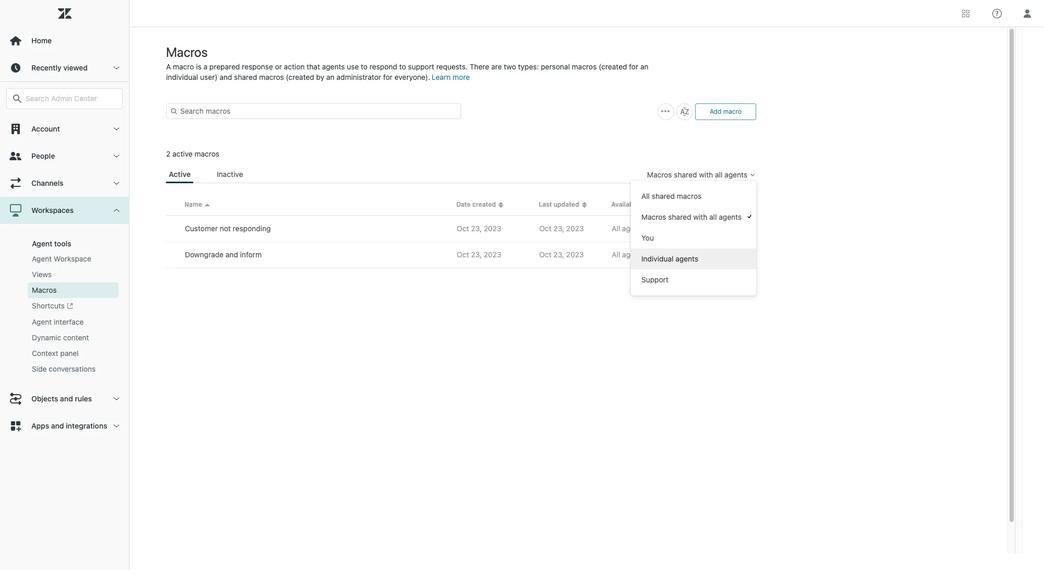 Task type: locate. For each thing, give the bounding box(es) containing it.
and right apps
[[51, 422, 64, 431]]

agent interface link
[[28, 315, 119, 331]]

tree item containing workspaces
[[0, 197, 129, 386]]

Search Admin Center field
[[26, 94, 116, 103]]

tree containing account
[[0, 116, 129, 440]]

context panel
[[32, 349, 79, 358]]

apps
[[31, 422, 49, 431]]

and inside 'dropdown button'
[[60, 395, 73, 404]]

objects
[[31, 395, 58, 404]]

viewed
[[63, 63, 88, 72]]

recently viewed button
[[0, 54, 129, 82]]

and left rules
[[60, 395, 73, 404]]

agent up views at the left top of page
[[32, 255, 52, 263]]

integrations
[[66, 422, 107, 431]]

context panel link
[[28, 346, 119, 362]]

agent
[[32, 239, 52, 248], [32, 255, 52, 263], [32, 318, 52, 327]]

apps and integrations button
[[0, 413, 129, 440]]

recently viewed
[[31, 63, 88, 72]]

workspaces button
[[0, 197, 129, 224]]

home
[[31, 36, 52, 45]]

tree item
[[0, 197, 129, 386]]

interface
[[54, 318, 84, 327]]

content
[[63, 334, 89, 343]]

2 vertical spatial agent
[[32, 318, 52, 327]]

and
[[60, 395, 73, 404], [51, 422, 64, 431]]

and inside dropdown button
[[51, 422, 64, 431]]

side conversations element
[[32, 364, 96, 375]]

agent for agent tools
[[32, 239, 52, 248]]

and for objects
[[60, 395, 73, 404]]

1 vertical spatial and
[[51, 422, 64, 431]]

3 agent from the top
[[32, 318, 52, 327]]

zendesk products image
[[963, 10, 970, 17]]

0 vertical spatial agent
[[32, 239, 52, 248]]

1 vertical spatial agent
[[32, 255, 52, 263]]

tree
[[0, 116, 129, 440]]

context panel element
[[32, 349, 79, 359]]

conversations
[[49, 365, 96, 374]]

workspace
[[54, 255, 91, 263]]

None search field
[[1, 88, 128, 109]]

agent tools element
[[32, 239, 71, 248]]

macros link
[[28, 283, 119, 298]]

agent interface
[[32, 318, 84, 327]]

dynamic content
[[32, 334, 89, 343]]

agent left 'tools'
[[32, 239, 52, 248]]

agent for agent workspace
[[32, 255, 52, 263]]

tree item inside primary element
[[0, 197, 129, 386]]

views element
[[32, 270, 52, 280]]

shortcuts element
[[32, 301, 73, 312]]

1 agent from the top
[[32, 239, 52, 248]]

agent up dynamic
[[32, 318, 52, 327]]

channels button
[[0, 170, 129, 197]]

0 vertical spatial and
[[60, 395, 73, 404]]

side conversations link
[[28, 362, 119, 378]]

2 agent from the top
[[32, 255, 52, 263]]



Task type: describe. For each thing, give the bounding box(es) containing it.
agent workspace
[[32, 255, 91, 263]]

workspaces
[[31, 206, 74, 215]]

macros element
[[32, 285, 57, 296]]

tools
[[54, 239, 71, 248]]

none search field inside primary element
[[1, 88, 128, 109]]

views
[[32, 270, 52, 279]]

rules
[[75, 395, 92, 404]]

home button
[[0, 27, 129, 54]]

shortcuts link
[[28, 298, 119, 315]]

primary element
[[0, 0, 130, 571]]

context
[[32, 349, 58, 358]]

shortcuts
[[32, 302, 65, 310]]

dynamic content element
[[32, 333, 89, 344]]

panel
[[60, 349, 79, 358]]

and for apps
[[51, 422, 64, 431]]

recently
[[31, 63, 61, 72]]

tree inside primary element
[[0, 116, 129, 440]]

user menu image
[[1021, 7, 1035, 20]]

dynamic
[[32, 334, 61, 343]]

agent for agent interface
[[32, 318, 52, 327]]

people
[[31, 152, 55, 160]]

views link
[[28, 267, 119, 283]]

macros
[[32, 286, 57, 295]]

agent interface element
[[32, 317, 84, 328]]

side conversations
[[32, 365, 96, 374]]

people button
[[0, 143, 129, 170]]

agent workspace link
[[28, 251, 119, 267]]

workspaces group
[[0, 224, 129, 386]]

agent tools
[[32, 239, 71, 248]]

help image
[[993, 9, 1003, 18]]

agent workspace element
[[32, 254, 91, 264]]

account button
[[0, 116, 129, 143]]

channels
[[31, 179, 64, 188]]

dynamic content link
[[28, 331, 119, 346]]

objects and rules
[[31, 395, 92, 404]]

account
[[31, 124, 60, 133]]

side
[[32, 365, 47, 374]]

apps and integrations
[[31, 422, 107, 431]]

objects and rules button
[[0, 386, 129, 413]]



Task type: vqa. For each thing, say whether or not it's contained in the screenshot.
Workspaces dropdown button
yes



